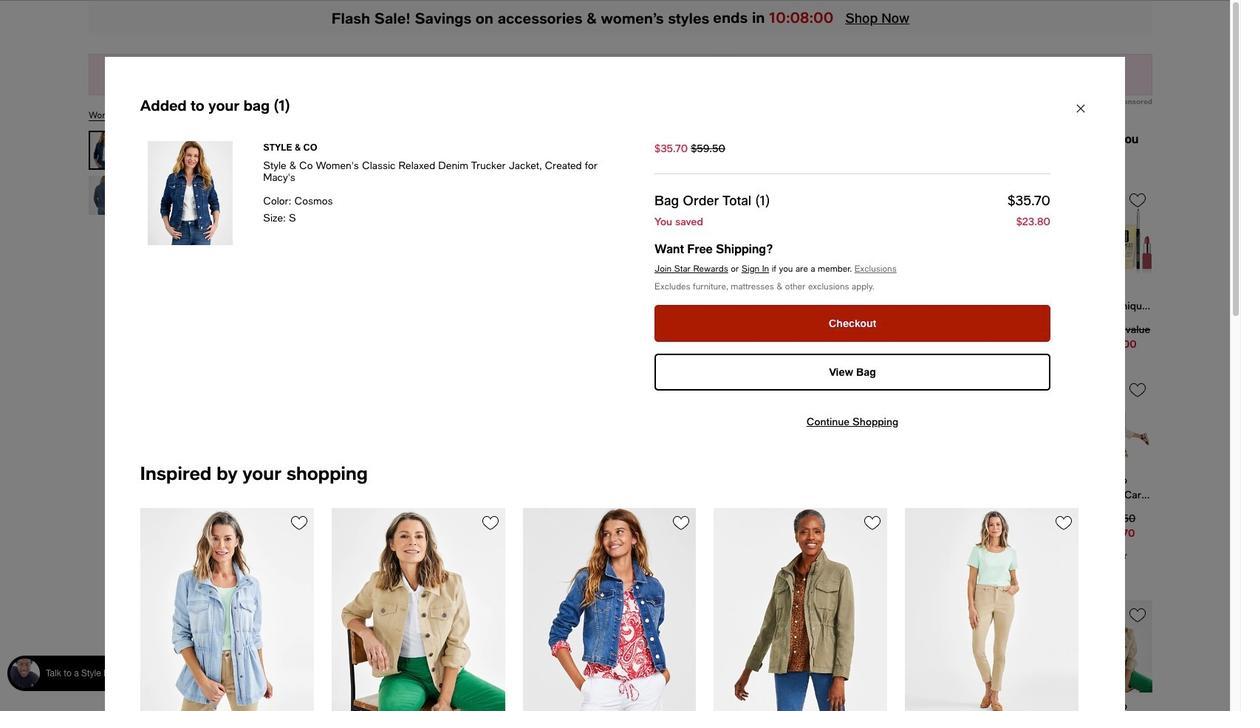 Task type: describe. For each thing, give the bounding box(es) containing it.
main content main content
[[0, 54, 1241, 711]]

added to your bag (1) dialog
[[105, 57, 1125, 711]]

breadcrumbs element
[[89, 107, 1152, 122]]

alternate image 0 image
[[89, 131, 122, 170]]

1 horizontal spatial women's classic denim jacket, regular & petite, created for macy's image
[[1077, 601, 1152, 693]]

women's cargo capri pants, 2-24w, created for macy's image
[[1077, 375, 1152, 467]]

llex image
[[672, 366, 699, 392]]

heading inside group
[[628, 153, 1002, 197]]

color name: Bright White radio
[[752, 363, 785, 395]]

molly image
[[714, 366, 740, 392]]

full screen image
[[171, 567, 189, 584]]

color name: Cosmos radio
[[628, 363, 660, 395]]

style & co - women's classic relaxed denim trucker jacket image
[[158, 131, 541, 598]]

all the information about women's classic relaxed denim trucker jacket, created for macy's region
[[74, 107, 1167, 711]]

bright white image
[[755, 366, 782, 392]]

discount price element
[[655, 142, 688, 154]]



Task type: locate. For each thing, give the bounding box(es) containing it.
advertisement element
[[89, 54, 1152, 95]]

option group
[[619, 363, 1002, 404]]

add to list image
[[511, 143, 529, 161]]

cosmos image
[[631, 366, 657, 392]]

group
[[80, 131, 1152, 711], [89, 131, 123, 221]]

women's classic denim jacket, regular & petite, created for macy's image
[[331, 508, 505, 711], [1077, 601, 1152, 693]]

original price element
[[691, 142, 725, 154]]

clinique 4-pc. fan favorites set - only $12 with any macys.com purchase (a $45 value)! image
[[1077, 185, 1152, 278]]

women's chambray field jacket, created for macy's image
[[140, 508, 314, 711]]

2 group from the left
[[89, 131, 123, 221]]

1 group from the left
[[80, 131, 1152, 711]]

4.1634 out of 5 rating with 1463 reviews image
[[1077, 547, 1152, 577]]

alternate image 1 image
[[89, 176, 122, 215]]

option group inside group
[[619, 363, 1002, 404]]

heading
[[628, 153, 1002, 197]]

exclusions of shipping element
[[655, 281, 1050, 293]]

0 horizontal spatial women's classic denim jacket, regular & petite, created for macy's image
[[331, 508, 505, 711]]

women's th flex denim jacket image
[[523, 508, 696, 711]]

None radio
[[628, 688, 646, 705]]

women's twill jacket, created for macy's image
[[714, 508, 888, 711]]

color name: Llex radio
[[669, 363, 702, 395]]

color name: Molly radio
[[711, 363, 743, 395]]

women's mid rise curvy-fit skinny jeans, created for macy's image
[[905, 508, 1079, 711]]

None radio
[[628, 640, 646, 658]]



Task type: vqa. For each thing, say whether or not it's contained in the screenshot.
radio
yes



